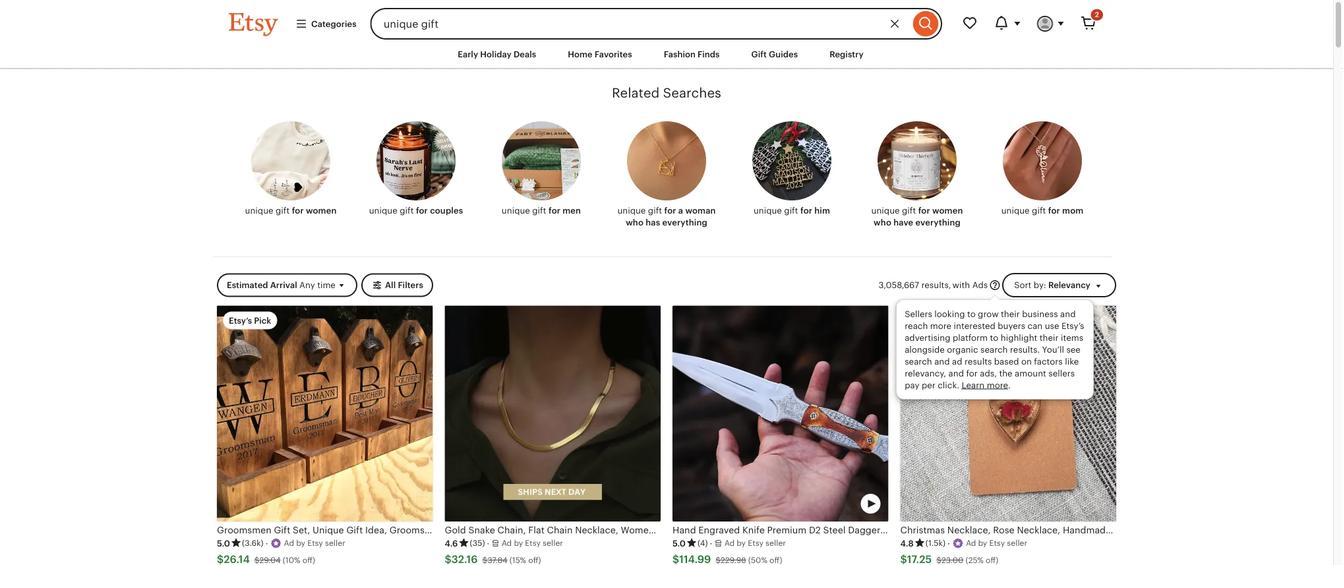 Task type: vqa. For each thing, say whether or not it's contained in the screenshot.
REGISTRY link
yes



Task type: locate. For each thing, give the bounding box(es) containing it.
5 unique from the left
[[754, 206, 782, 215]]

2 everything from the left
[[916, 217, 961, 227]]

learn more .
[[962, 380, 1011, 390]]

0 horizontal spatial their
[[1001, 309, 1020, 319]]

finds
[[698, 49, 720, 59]]

· right (3.6k)
[[266, 539, 268, 549]]

everything
[[663, 217, 708, 227], [916, 217, 961, 227]]

$ down the (35)
[[483, 556, 488, 565]]

1 everything from the left
[[663, 217, 708, 227]]

0 horizontal spatial who
[[626, 217, 644, 227]]

and left ad
[[935, 357, 950, 367]]

a d b y etsy seller up "(10%"
[[284, 539, 346, 548]]

5.0 left (3.6k)
[[217, 539, 230, 549]]

seller for (10% off)
[[325, 539, 346, 548]]

unique gift for men
[[502, 206, 581, 215]]

all filters button
[[361, 273, 433, 297]]

gift for for men
[[532, 206, 547, 215]]

more down the
[[987, 380, 1008, 390]]

seller for (15% off)
[[543, 539, 563, 548]]

0 horizontal spatial to
[[968, 309, 976, 319]]

3 a d b y etsy seller from the left
[[725, 539, 786, 548]]

2 d from the left
[[507, 539, 512, 548]]

0 vertical spatial more
[[930, 321, 952, 331]]

2 off) from the left
[[529, 556, 541, 565]]

etsy up $ 29.04 (10% off)
[[307, 539, 323, 548]]

to up interested
[[968, 309, 976, 319]]

1 unique from the left
[[245, 206, 273, 215]]

1 who from the left
[[626, 217, 644, 227]]

1 horizontal spatial women
[[933, 206, 963, 215]]

to
[[968, 309, 976, 319], [990, 333, 999, 343]]

0 horizontal spatial everything
[[663, 217, 708, 227]]

$ down "(1.5k)"
[[937, 556, 942, 565]]

y up (15%
[[519, 539, 523, 548]]

4 $ from the left
[[937, 556, 942, 565]]

search down alongside
[[905, 357, 932, 367]]

a left woman
[[679, 206, 683, 215]]

women
[[306, 206, 337, 215], [933, 206, 963, 215]]

5.0
[[217, 539, 230, 549], [673, 539, 686, 549]]

the
[[1000, 369, 1013, 378]]

$ left "(50%"
[[716, 556, 721, 565]]

d up the 229.98
[[730, 539, 735, 548]]

etsy's left pick
[[229, 315, 252, 325]]

1 gift from the left
[[276, 206, 290, 215]]

off) right (25%
[[986, 556, 999, 565]]

5 gift from the left
[[784, 206, 798, 215]]

off) right "(10%"
[[303, 556, 315, 565]]

1 horizontal spatial their
[[1040, 333, 1059, 343]]

2 5.0 from the left
[[673, 539, 686, 549]]

1 horizontal spatial unique gift
[[872, 206, 919, 215]]

0 horizontal spatial 5.0
[[217, 539, 230, 549]]

· for (3.6k)
[[266, 539, 268, 549]]

1 etsy from the left
[[307, 539, 323, 548]]

d up $ 37.84 (15% off) at bottom
[[507, 539, 512, 548]]

y up (25%
[[983, 539, 988, 548]]

2 b from the left
[[514, 539, 519, 548]]

3 gift from the left
[[532, 206, 547, 215]]

4 d from the left
[[971, 539, 976, 548]]

unique gift for have
[[872, 206, 919, 215]]

229.98
[[721, 556, 746, 565]]

2 etsy from the left
[[525, 539, 541, 548]]

2 who from the left
[[874, 217, 892, 227]]

0 horizontal spatial search
[[905, 357, 932, 367]]

unique gift
[[618, 206, 665, 215], [872, 206, 919, 215]]

product video element
[[673, 306, 889, 522]]

1 vertical spatial search
[[905, 357, 932, 367]]

2 gift from the left
[[400, 206, 414, 215]]

1 y from the left
[[301, 539, 305, 548]]

platform
[[953, 333, 988, 343]]

off) right "(50%"
[[770, 556, 783, 565]]

off) for $ 37.84 (15% off)
[[529, 556, 541, 565]]

and down ad
[[949, 369, 964, 378]]

everything down woman
[[663, 217, 708, 227]]

b up (25%
[[979, 539, 984, 548]]

have
[[894, 217, 914, 227]]

$ down (3.6k)
[[254, 556, 259, 565]]

3 · from the left
[[710, 539, 713, 549]]

unique gift for who
[[618, 206, 665, 215]]

$ 229.98 (50% off)
[[716, 556, 783, 565]]

1 horizontal spatial 5.0
[[673, 539, 686, 549]]

a up $ 23.00 (25% off)
[[966, 539, 972, 548]]

1 horizontal spatial to
[[990, 333, 999, 343]]

to down "buyers"
[[990, 333, 999, 343]]

etsy for (10% off)
[[307, 539, 323, 548]]

amount
[[1015, 369, 1047, 378]]

use
[[1045, 321, 1060, 331]]

3 seller from the left
[[766, 539, 786, 548]]

y
[[301, 539, 305, 548], [519, 539, 523, 548], [742, 539, 746, 548], [983, 539, 988, 548]]

unique for for women
[[245, 206, 273, 215]]

4 etsy from the left
[[990, 539, 1005, 548]]

1 d from the left
[[289, 539, 294, 548]]

holiday
[[480, 49, 512, 59]]

2 unique gift from the left
[[872, 206, 919, 215]]

a
[[679, 206, 683, 215], [284, 539, 289, 548], [502, 539, 507, 548], [725, 539, 730, 548], [966, 539, 972, 548]]

1 vertical spatial their
[[1040, 333, 1059, 343]]

home favorites link
[[558, 42, 642, 66]]

b for (10%
[[296, 539, 301, 548]]

· right "(1.5k)"
[[948, 539, 950, 549]]

who left have
[[874, 217, 892, 227]]

(10%
[[283, 556, 300, 565]]

items
[[1061, 333, 1084, 343]]

who inside for a woman who has everything
[[626, 217, 644, 227]]

learn more link
[[962, 380, 1008, 390]]

and up items
[[1061, 309, 1076, 319]]

d for 23.00
[[971, 539, 976, 548]]

3 off) from the left
[[770, 556, 783, 565]]

more
[[930, 321, 952, 331], [987, 380, 1008, 390]]

a for $ 29.04 (10% off)
[[284, 539, 289, 548]]

off)
[[303, 556, 315, 565], [529, 556, 541, 565], [770, 556, 783, 565], [986, 556, 999, 565]]

b up the 229.98
[[737, 539, 742, 548]]

7 gift from the left
[[1032, 206, 1046, 215]]

2 a d b y etsy seller from the left
[[502, 539, 563, 548]]

tooltip
[[896, 296, 1094, 400]]

d up "(10%"
[[289, 539, 294, 548]]

advertising
[[905, 333, 951, 343]]

d up (25%
[[971, 539, 976, 548]]

1 vertical spatial to
[[990, 333, 999, 343]]

1 horizontal spatial etsy's
[[1062, 321, 1085, 331]]

3 y from the left
[[742, 539, 746, 548]]

7 unique from the left
[[1002, 206, 1030, 215]]

y up $ 29.04 (10% off)
[[301, 539, 305, 548]]

gold snake chain, flat chain necklace, women necklace, unique gift, 18k gold chain, 925 silver snake necklace, men necklace, gift for him image
[[445, 306, 661, 522]]

1 · from the left
[[266, 539, 268, 549]]

(50%
[[748, 556, 768, 565]]

for inside for women who have everything
[[919, 206, 930, 215]]

etsy up "(50%"
[[748, 539, 764, 548]]

categories button
[[286, 12, 366, 36]]

1 horizontal spatial more
[[987, 380, 1008, 390]]

everything right have
[[916, 217, 961, 227]]

by:
[[1034, 280, 1047, 290]]

· right (4)
[[710, 539, 713, 549]]

b up "(10%"
[[296, 539, 301, 548]]

2 women from the left
[[933, 206, 963, 215]]

3 $ from the left
[[716, 556, 721, 565]]

1 a d b y etsy seller from the left
[[284, 539, 346, 548]]

29.04
[[259, 556, 281, 565]]

0 vertical spatial search
[[981, 345, 1008, 355]]

b
[[296, 539, 301, 548], [514, 539, 519, 548], [737, 539, 742, 548], [979, 539, 984, 548]]

their down 'use'
[[1040, 333, 1059, 343]]

2 · from the left
[[487, 539, 490, 549]]

4 · from the left
[[948, 539, 950, 549]]

4.8
[[901, 539, 914, 549]]

etsy up $ 23.00 (25% off)
[[990, 539, 1005, 548]]

their
[[1001, 309, 1020, 319], [1040, 333, 1059, 343]]

0 horizontal spatial more
[[930, 321, 952, 331]]

off) right (15%
[[529, 556, 541, 565]]

d for 229.98
[[730, 539, 735, 548]]

(4)
[[698, 539, 708, 548]]

seller
[[325, 539, 346, 548], [543, 539, 563, 548], [766, 539, 786, 548], [1007, 539, 1028, 548]]

early
[[458, 49, 478, 59]]

factors
[[1034, 357, 1063, 367]]

for inside sellers looking to grow their business and reach more interested buyers can use etsy's advertising platform to highlight their items alongside organic search results. you'll see search and ad results based on factors like relevancy, and for ads, the amount sellers pay per click.
[[967, 369, 978, 378]]

more down looking
[[930, 321, 952, 331]]

sort by: relevancy
[[1015, 280, 1091, 290]]

fashion finds
[[664, 49, 720, 59]]

a d b y etsy seller up (25%
[[966, 539, 1028, 548]]

unique gift for him
[[754, 206, 830, 215]]

gift for for women
[[276, 206, 290, 215]]

1 b from the left
[[296, 539, 301, 548]]

d for 37.84
[[507, 539, 512, 548]]

for
[[292, 206, 304, 215], [416, 206, 428, 215], [549, 206, 561, 215], [665, 206, 676, 215], [801, 206, 813, 215], [919, 206, 930, 215], [1049, 206, 1060, 215], [967, 369, 978, 378]]

y for (10%
[[301, 539, 305, 548]]

$
[[254, 556, 259, 565], [483, 556, 488, 565], [716, 556, 721, 565], [937, 556, 942, 565]]

off) for $ 23.00 (25% off)
[[986, 556, 999, 565]]

1 off) from the left
[[303, 556, 315, 565]]

0 horizontal spatial women
[[306, 206, 337, 215]]

him
[[815, 206, 830, 215]]

unique gift up has
[[618, 206, 665, 215]]

1 $ from the left
[[254, 556, 259, 565]]

a up $ 29.04 (10% off)
[[284, 539, 289, 548]]

4 seller from the left
[[1007, 539, 1028, 548]]

a up the 229.98
[[725, 539, 730, 548]]

y for (50%
[[742, 539, 746, 548]]

categories
[[311, 19, 357, 29]]

4 y from the left
[[983, 539, 988, 548]]

2 $ from the left
[[483, 556, 488, 565]]

has
[[646, 217, 660, 227]]

b up (15%
[[514, 539, 519, 548]]

1 horizontal spatial who
[[874, 217, 892, 227]]

1 unique gift from the left
[[618, 206, 665, 215]]

like
[[1065, 357, 1079, 367]]

b for (50%
[[737, 539, 742, 548]]

unique gift up have
[[872, 206, 919, 215]]

$ for 23.00
[[937, 556, 942, 565]]

2 unique from the left
[[369, 206, 398, 215]]

· right the (35)
[[487, 539, 490, 549]]

their up "buyers"
[[1001, 309, 1020, 319]]

search up 'based'
[[981, 345, 1008, 355]]

0 vertical spatial and
[[1061, 309, 1076, 319]]

1 seller from the left
[[325, 539, 346, 548]]

0 horizontal spatial unique gift
[[618, 206, 665, 215]]

etsy for (50% off)
[[748, 539, 764, 548]]

looking
[[935, 309, 965, 319]]

a d b y etsy seller up "(50%"
[[725, 539, 786, 548]]

a d b y etsy seller for (10% off)
[[284, 539, 346, 548]]

a up 37.84 on the left of the page
[[502, 539, 507, 548]]

click.
[[938, 380, 960, 390]]

4 off) from the left
[[986, 556, 999, 565]]

1 horizontal spatial everything
[[916, 217, 961, 227]]

any
[[299, 280, 315, 290]]

6 unique from the left
[[872, 206, 900, 215]]

2 seller from the left
[[543, 539, 563, 548]]

$ 23.00 (25% off)
[[937, 556, 999, 565]]

who left has
[[626, 217, 644, 227]]

5.0 left (4)
[[673, 539, 686, 549]]

fashion finds link
[[654, 42, 730, 66]]

y for (15%
[[519, 539, 523, 548]]

early holiday deals link
[[448, 42, 546, 66]]

a d b y etsy seller
[[284, 539, 346, 548], [502, 539, 563, 548], [725, 539, 786, 548], [966, 539, 1028, 548]]

menu bar
[[205, 40, 1129, 69]]

etsy's up items
[[1062, 321, 1085, 331]]

0 horizontal spatial etsy's
[[229, 315, 252, 325]]

3 b from the left
[[737, 539, 742, 548]]

gift
[[276, 206, 290, 215], [400, 206, 414, 215], [532, 206, 547, 215], [648, 206, 662, 215], [784, 206, 798, 215], [902, 206, 916, 215], [1032, 206, 1046, 215]]

3 etsy from the left
[[748, 539, 764, 548]]

for inside for a woman who has everything
[[665, 206, 676, 215]]

everything inside for a woman who has everything
[[663, 217, 708, 227]]

gift for for mom
[[1032, 206, 1046, 215]]

etsy's
[[229, 315, 252, 325], [1062, 321, 1085, 331]]

etsy up (15%
[[525, 539, 541, 548]]

all
[[385, 280, 396, 290]]

gift for for him
[[784, 206, 798, 215]]

estimated arrival any time
[[227, 280, 336, 290]]

None search field
[[370, 8, 943, 40]]

a d b y etsy seller up (15%
[[502, 539, 563, 548]]

3 unique from the left
[[502, 206, 530, 215]]

1 5.0 from the left
[[217, 539, 230, 549]]

everything inside for women who have everything
[[916, 217, 961, 227]]

3 d from the left
[[730, 539, 735, 548]]

with ads
[[953, 280, 988, 290]]

4 b from the left
[[979, 539, 984, 548]]

3,058,667 results,
[[879, 280, 951, 290]]

for a woman who has everything
[[626, 206, 716, 227]]

2 y from the left
[[519, 539, 523, 548]]

y up '$ 229.98 (50% off)'
[[742, 539, 746, 548]]

4 a d b y etsy seller from the left
[[966, 539, 1028, 548]]

couples
[[430, 206, 463, 215]]

arrival
[[270, 280, 297, 290]]

favorites
[[595, 49, 632, 59]]



Task type: describe. For each thing, give the bounding box(es) containing it.
seller for (25% off)
[[1007, 539, 1028, 548]]

off) for $ 229.98 (50% off)
[[770, 556, 783, 565]]

2
[[1095, 11, 1099, 19]]

23.00
[[942, 556, 964, 565]]

related searches
[[612, 86, 722, 101]]

woman
[[686, 206, 716, 215]]

a for $ 229.98 (50% off)
[[725, 539, 730, 548]]

$ for 29.04
[[254, 556, 259, 565]]

business
[[1023, 309, 1058, 319]]

based
[[994, 357, 1019, 367]]

b for (15%
[[514, 539, 519, 548]]

off) for $ 29.04 (10% off)
[[303, 556, 315, 565]]

home favorites
[[568, 49, 632, 59]]

unique gift for women
[[245, 206, 337, 215]]

Search for anything text field
[[370, 8, 910, 40]]

3,058,667
[[879, 280, 919, 290]]

buyers
[[998, 321, 1026, 331]]

$ for 229.98
[[716, 556, 721, 565]]

on
[[1022, 357, 1032, 367]]

unique for for mom
[[1002, 206, 1030, 215]]

a inside for a woman who has everything
[[679, 206, 683, 215]]

results.
[[1010, 345, 1040, 355]]

gift guides link
[[742, 42, 808, 66]]

men
[[563, 206, 581, 215]]

menu bar containing early holiday deals
[[205, 40, 1129, 69]]

a d b y etsy seller for (15% off)
[[502, 539, 563, 548]]

organic
[[947, 345, 979, 355]]

searches
[[663, 86, 722, 101]]

ad
[[952, 357, 963, 367]]

· for (35)
[[487, 539, 490, 549]]

registry link
[[820, 42, 874, 66]]

(1.5k)
[[926, 539, 946, 548]]

see
[[1067, 345, 1081, 355]]

results
[[965, 357, 992, 367]]

early holiday deals
[[458, 49, 536, 59]]

learn
[[962, 380, 985, 390]]

can
[[1028, 321, 1043, 331]]

alongside
[[905, 345, 945, 355]]

for women who have everything
[[874, 206, 963, 227]]

groomsmen gift set, unique gift idea, groomsmen gifts, rustic engraved beer bottle opener, cap catcher, weddings, gift & mementos, bar sign image
[[217, 306, 433, 522]]

(15%
[[510, 556, 526, 565]]

tooltip containing sellers looking to grow their business and reach more interested buyers can use etsy's advertising platform to highlight their items alongside organic search results. you'll see search and ad results based on factors like relevancy, and for ads, the amount sellers pay per click.
[[896, 296, 1094, 400]]

sellers
[[905, 309, 933, 319]]

a d b y etsy seller for (50% off)
[[725, 539, 786, 548]]

sort
[[1015, 280, 1032, 290]]

pay
[[905, 380, 920, 390]]

who inside for women who have everything
[[874, 217, 892, 227]]

4 gift from the left
[[648, 206, 662, 215]]

relevancy
[[1049, 280, 1091, 290]]

estimated
[[227, 280, 268, 290]]

etsy's pick
[[229, 315, 271, 325]]

all filters
[[385, 280, 423, 290]]

$ 29.04 (10% off)
[[254, 556, 315, 565]]

mom
[[1063, 206, 1084, 215]]

$ 37.84 (15% off)
[[483, 556, 541, 565]]

d for 29.04
[[289, 539, 294, 548]]

highlight
[[1001, 333, 1038, 343]]

registry
[[830, 49, 864, 59]]

$ for 37.84
[[483, 556, 488, 565]]

grow
[[978, 309, 999, 319]]

(25%
[[966, 556, 984, 565]]

ads,
[[980, 369, 997, 378]]

0 vertical spatial to
[[968, 309, 976, 319]]

a for $ 23.00 (25% off)
[[966, 539, 972, 548]]

· for (4)
[[710, 539, 713, 549]]

with
[[953, 280, 970, 290]]

gift for for couples
[[400, 206, 414, 215]]

1 horizontal spatial search
[[981, 345, 1008, 355]]

interested
[[954, 321, 996, 331]]

none search field inside categories banner
[[370, 8, 943, 40]]

unique gift for mom
[[1002, 206, 1084, 215]]

christmas necklace, rose necklace, handmade flower jewelry, gift for her, flower lover gift, unique gift for girlfriend, minimalist necklace image
[[901, 306, 1117, 522]]

1 vertical spatial more
[[987, 380, 1008, 390]]

a for $ 37.84 (15% off)
[[502, 539, 507, 548]]

ads
[[973, 280, 988, 290]]

unique gift for couples
[[369, 206, 463, 215]]

related
[[612, 86, 660, 101]]

filters
[[398, 280, 423, 290]]

seller for (50% off)
[[766, 539, 786, 548]]

deals
[[514, 49, 536, 59]]

1 women from the left
[[306, 206, 337, 215]]

pick
[[254, 315, 271, 325]]

etsy's inside sellers looking to grow their business and reach more interested buyers can use etsy's advertising platform to highlight their items alongside organic search results. you'll see search and ad results based on factors like relevancy, and for ads, the amount sellers pay per click.
[[1062, 321, 1085, 331]]

5.0 for (4)
[[673, 539, 686, 549]]

home
[[568, 49, 593, 59]]

fashion
[[664, 49, 696, 59]]

· for (1.5k)
[[948, 539, 950, 549]]

women inside for women who have everything
[[933, 206, 963, 215]]

gift guides
[[752, 49, 798, 59]]

2 link
[[1073, 8, 1105, 40]]

unique for for him
[[754, 206, 782, 215]]

hand engraved knife premium d2 steel dagger knife, unique gift for husband, anniversary gift for him custom handmade hunting pocket knife image
[[673, 306, 889, 522]]

1 vertical spatial and
[[935, 357, 950, 367]]

a d b y etsy seller for (25% off)
[[966, 539, 1028, 548]]

b for (25%
[[979, 539, 984, 548]]

5.0 for (3.6k)
[[217, 539, 230, 549]]

time
[[317, 280, 336, 290]]

unique for for couples
[[369, 206, 398, 215]]

(3.6k)
[[242, 539, 264, 548]]

4.6
[[445, 539, 458, 549]]

more inside sellers looking to grow their business and reach more interested buyers can use etsy's advertising platform to highlight their items alongside organic search results. you'll see search and ad results based on factors like relevancy, and for ads, the amount sellers pay per click.
[[930, 321, 952, 331]]

relevancy,
[[905, 369, 947, 378]]

.
[[1008, 380, 1011, 390]]

categories banner
[[205, 0, 1129, 40]]

gift
[[752, 49, 767, 59]]

y for (25%
[[983, 539, 988, 548]]

reach
[[905, 321, 928, 331]]

sellers looking to grow their business and reach more interested buyers can use etsy's advertising platform to highlight their items alongside organic search results. you'll see search and ad results based on factors like relevancy, and for ads, the amount sellers pay per click.
[[905, 309, 1085, 390]]

results,
[[922, 280, 951, 290]]

4 unique from the left
[[618, 206, 646, 215]]

37.84
[[488, 556, 508, 565]]

per
[[922, 380, 936, 390]]

0 vertical spatial their
[[1001, 309, 1020, 319]]

etsy for (25% off)
[[990, 539, 1005, 548]]

2 vertical spatial and
[[949, 369, 964, 378]]

unique for for men
[[502, 206, 530, 215]]

guides
[[769, 49, 798, 59]]

etsy for (15% off)
[[525, 539, 541, 548]]

(35)
[[470, 539, 485, 548]]

6 gift from the left
[[902, 206, 916, 215]]



